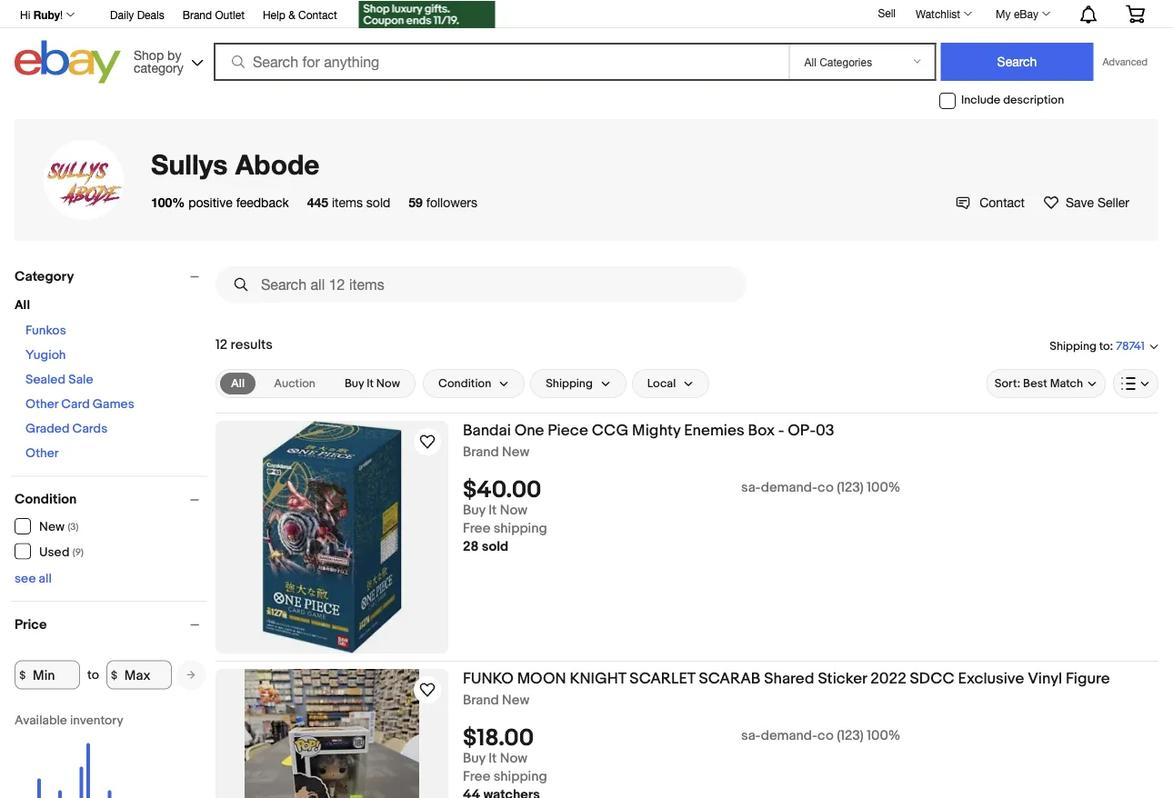 Task type: locate. For each thing, give the bounding box(es) containing it.
0 horizontal spatial contact
[[298, 8, 337, 21]]

hi ruby !
[[20, 8, 63, 21]]

1 vertical spatial (123)
[[837, 728, 864, 745]]

condition up bandai
[[438, 377, 491, 391]]

1 vertical spatial shipping
[[494, 769, 547, 786]]

100% for $18.00
[[867, 728, 901, 745]]

it for $40.00
[[489, 503, 497, 519]]

1 vertical spatial free
[[463, 769, 491, 786]]

(123) down sticker
[[837, 728, 864, 745]]

new left (3)
[[39, 520, 65, 535]]

contact right & at left top
[[298, 8, 337, 21]]

None submit
[[941, 43, 1094, 81]]

0 vertical spatial co
[[818, 480, 834, 496]]

(123) for $40.00
[[837, 480, 864, 496]]

funkos link
[[25, 323, 66, 339]]

0 vertical spatial other
[[25, 397, 58, 413]]

main content containing $40.00
[[216, 259, 1159, 799]]

all inside all funkos yugioh sealed sale other card games graded cards other
[[15, 298, 30, 313]]

$ up inventory
[[111, 669, 117, 682]]

items
[[332, 195, 363, 210]]

all link
[[220, 373, 256, 395]]

shop by category
[[134, 47, 184, 75]]

sold right items
[[366, 195, 391, 210]]

2 sa- from the top
[[741, 728, 761, 745]]

2 vertical spatial buy
[[463, 751, 486, 768]]

help
[[263, 8, 286, 21]]

1 (123) from the top
[[837, 480, 864, 496]]

inventory
[[70, 714, 123, 729]]

1 vertical spatial buy
[[463, 503, 486, 519]]

(123) inside sa-demand-co (123) 100% buy it now free shipping
[[837, 728, 864, 745]]

2 co from the top
[[818, 728, 834, 745]]

funko moon knight scarlet scarab shared sticker 2022 sdcc exclusive vinyl figure brand new
[[463, 670, 1111, 709]]

co inside sa-demand-co (123) 100% buy it now free shipping
[[818, 728, 834, 745]]

co down bandai one piece ccg mighty enemies box - op-03 link
[[818, 480, 834, 496]]

outlet
[[215, 8, 245, 21]]

to left '78741'
[[1100, 339, 1110, 353]]

1 vertical spatial other
[[25, 446, 59, 462]]

figure
[[1066, 670, 1111, 689]]

shipping down $18.00
[[494, 769, 547, 786]]

1 vertical spatial co
[[818, 728, 834, 745]]

one
[[515, 421, 544, 440]]

buy right auction 'link'
[[345, 377, 364, 391]]

buy it now
[[345, 377, 400, 391]]

1 horizontal spatial to
[[1100, 339, 1110, 353]]

other link
[[25, 446, 59, 462]]

brand left outlet
[[183, 8, 212, 21]]

1 horizontal spatial contact
[[980, 195, 1025, 210]]

sell link
[[870, 6, 904, 19]]

(123) for $18.00
[[837, 728, 864, 745]]

1 vertical spatial shipping
[[546, 377, 593, 391]]

shipping inside shipping dropdown button
[[546, 377, 593, 391]]

2 demand- from the top
[[761, 728, 818, 745]]

1 vertical spatial brand
[[463, 444, 499, 461]]

by
[[167, 47, 181, 62]]

buy down the funko
[[463, 751, 486, 768]]

sort: best match
[[995, 377, 1084, 391]]

abode
[[235, 148, 320, 181]]

it down the funko
[[489, 751, 497, 768]]

2 (123) from the top
[[837, 728, 864, 745]]

co down funko moon knight scarlet scarab shared sticker 2022 sdcc exclusive vinyl figure link
[[818, 728, 834, 745]]

$ for minimum value in $ text box
[[19, 669, 26, 682]]

buy
[[345, 377, 364, 391], [463, 503, 486, 519], [463, 751, 486, 768]]

2 vertical spatial now
[[500, 751, 528, 768]]

1 vertical spatial contact
[[980, 195, 1025, 210]]

bandai one piece ccg mighty enemies box - op-03 brand new
[[463, 421, 835, 461]]

all up funkos
[[15, 298, 30, 313]]

sa- inside sa-demand-co (123) 100% buy it now free shipping
[[741, 728, 761, 745]]

1 vertical spatial to
[[87, 668, 99, 683]]

0 horizontal spatial all
[[15, 298, 30, 313]]

1 vertical spatial sold
[[482, 539, 509, 556]]

2 free from the top
[[463, 769, 491, 786]]

1 $ from the left
[[19, 669, 26, 682]]

shared
[[764, 670, 815, 689]]

it
[[367, 377, 374, 391], [489, 503, 497, 519], [489, 751, 497, 768]]

none submit inside shop by category banner
[[941, 43, 1094, 81]]

0 vertical spatial demand-
[[761, 480, 818, 496]]

sdcc
[[910, 670, 955, 689]]

0 horizontal spatial condition button
[[15, 492, 207, 508]]

2 vertical spatial new
[[502, 693, 530, 709]]

shipping button
[[531, 369, 627, 398]]

100% for $40.00
[[867, 480, 901, 496]]

sa- down box
[[741, 480, 761, 496]]

used
[[39, 545, 70, 560]]

free for $40.00
[[463, 521, 491, 537]]

all for all
[[231, 377, 245, 391]]

Minimum Value in $ text field
[[15, 661, 80, 690]]

scarab
[[699, 670, 761, 689]]

0 horizontal spatial $
[[19, 669, 26, 682]]

sa-
[[741, 480, 761, 496], [741, 728, 761, 745]]

all
[[15, 298, 30, 313], [231, 377, 245, 391]]

1 horizontal spatial condition
[[438, 377, 491, 391]]

0 vertical spatial to
[[1100, 339, 1110, 353]]

1 vertical spatial condition
[[15, 492, 77, 508]]

vinyl
[[1028, 670, 1063, 689]]

$18.00
[[463, 725, 534, 753]]

sa- inside sa-demand-co (123) 100% buy it now free shipping 28 sold
[[741, 480, 761, 496]]

(3)
[[68, 522, 79, 534]]

now inside sa-demand-co (123) 100% buy it now free shipping
[[500, 751, 528, 768]]

100% inside sa-demand-co (123) 100% buy it now free shipping
[[867, 728, 901, 745]]

1 horizontal spatial $
[[111, 669, 117, 682]]

help & contact
[[263, 8, 337, 21]]

shipping inside shipping to : 78741
[[1050, 339, 1097, 353]]

category
[[134, 60, 184, 75]]

0 vertical spatial 100%
[[151, 195, 185, 210]]

new down "one"
[[502, 444, 530, 461]]

shipping
[[1050, 339, 1097, 353], [546, 377, 593, 391]]

now for $18.00
[[500, 751, 528, 768]]

2 vertical spatial 100%
[[867, 728, 901, 745]]

funko moon knight scarlet scarab shared sticker 2022 sdcc exclusive vinyl figure heading
[[463, 670, 1111, 689]]

1 vertical spatial sa-
[[741, 728, 761, 745]]

2 other from the top
[[25, 446, 59, 462]]

buy it now link
[[334, 373, 411, 395]]

buy inside sa-demand-co (123) 100% buy it now free shipping
[[463, 751, 486, 768]]

100% inside sa-demand-co (123) 100% buy it now free shipping 28 sold
[[867, 480, 901, 496]]

demand- for $40.00
[[761, 480, 818, 496]]

28
[[463, 539, 479, 556]]

it inside sa-demand-co (123) 100% buy it now free shipping 28 sold
[[489, 503, 497, 519]]

1 vertical spatial now
[[500, 503, 528, 519]]

shipping inside sa-demand-co (123) 100% buy it now free shipping
[[494, 769, 547, 786]]

0 vertical spatial shipping
[[1050, 339, 1097, 353]]

$
[[19, 669, 26, 682], [111, 669, 117, 682]]

buy up 28 at the left bottom
[[463, 503, 486, 519]]

sold inside sa-demand-co (123) 100% buy it now free shipping 28 sold
[[482, 539, 509, 556]]

include description
[[962, 93, 1065, 108]]

sullys abode image
[[44, 140, 124, 220]]

other down graded
[[25, 446, 59, 462]]

brand
[[183, 8, 212, 21], [463, 444, 499, 461], [463, 693, 499, 709]]

2 vertical spatial brand
[[463, 693, 499, 709]]

new (3)
[[39, 520, 79, 535]]

condition button up bandai
[[423, 369, 525, 398]]

demand- down funko moon knight scarlet scarab shared sticker 2022 sdcc exclusive vinyl figure brand new
[[761, 728, 818, 745]]

free
[[463, 521, 491, 537], [463, 769, 491, 786]]

1 horizontal spatial shipping
[[1050, 339, 1097, 353]]

0 vertical spatial it
[[367, 377, 374, 391]]

box
[[748, 421, 775, 440]]

co for $40.00
[[818, 480, 834, 496]]

2 $ from the left
[[111, 669, 117, 682]]

1 shipping from the top
[[494, 521, 547, 537]]

to left maximum value in $ text box
[[87, 668, 99, 683]]

other down sealed
[[25, 397, 58, 413]]

moon
[[517, 670, 566, 689]]

new down moon
[[502, 693, 530, 709]]

demand- inside sa-demand-co (123) 100% buy it now free shipping
[[761, 728, 818, 745]]

see all
[[15, 571, 52, 587]]

all inside main content
[[231, 377, 245, 391]]

free inside sa-demand-co (123) 100% buy it now free shipping 28 sold
[[463, 521, 491, 537]]

$ up "available"
[[19, 669, 26, 682]]

59 followers
[[409, 195, 478, 210]]

yugioh
[[25, 348, 66, 363]]

2 shipping from the top
[[494, 769, 547, 786]]

sullys
[[151, 148, 228, 181]]

sullys abode link
[[151, 148, 320, 181]]

your shopping cart image
[[1125, 5, 1146, 23]]

0 vertical spatial free
[[463, 521, 491, 537]]

shipping up piece
[[546, 377, 593, 391]]

sold right 28 at the left bottom
[[482, 539, 509, 556]]

all for all funkos yugioh sealed sale other card games graded cards other
[[15, 298, 30, 313]]

shipping for shipping
[[546, 377, 593, 391]]

1 sa- from the top
[[741, 480, 761, 496]]

buy inside sa-demand-co (123) 100% buy it now free shipping 28 sold
[[463, 503, 486, 519]]

1 vertical spatial all
[[231, 377, 245, 391]]

all down 12 results
[[231, 377, 245, 391]]

it inside sa-demand-co (123) 100% buy it now free shipping
[[489, 751, 497, 768]]

bandai
[[463, 421, 511, 440]]

main content
[[216, 259, 1159, 799]]

445 items sold
[[307, 195, 391, 210]]

condition button
[[423, 369, 525, 398], [15, 492, 207, 508]]

1 horizontal spatial sold
[[482, 539, 509, 556]]

graded cards link
[[25, 422, 108, 437]]

0 vertical spatial buy
[[345, 377, 364, 391]]

card
[[61, 397, 90, 413]]

yugioh link
[[25, 348, 66, 363]]

1 co from the top
[[818, 480, 834, 496]]

sealed sale link
[[25, 373, 93, 388]]

advanced link
[[1094, 44, 1157, 80]]

0 vertical spatial sa-
[[741, 480, 761, 496]]

get the coupon image
[[359, 1, 496, 28]]

100% positive feedback
[[151, 195, 289, 210]]

1 vertical spatial demand-
[[761, 728, 818, 745]]

0 vertical spatial sold
[[366, 195, 391, 210]]

shipping up match on the top of page
[[1050, 339, 1097, 353]]

contact left save in the right of the page
[[980, 195, 1025, 210]]

1 vertical spatial condition button
[[15, 492, 207, 508]]

enemies
[[684, 421, 745, 440]]

1 vertical spatial 100%
[[867, 480, 901, 496]]

Search all 12 items field
[[216, 267, 747, 303]]

brand inside account navigation
[[183, 8, 212, 21]]

contact
[[298, 8, 337, 21], [980, 195, 1025, 210]]

to inside shipping to : 78741
[[1100, 339, 1110, 353]]

100%
[[151, 195, 185, 210], [867, 480, 901, 496], [867, 728, 901, 745]]

0 vertical spatial brand
[[183, 8, 212, 21]]

now inside sa-demand-co (123) 100% buy it now free shipping 28 sold
[[500, 503, 528, 519]]

auction
[[274, 377, 316, 391]]

condition up new (3)
[[15, 492, 77, 508]]

now for $40.00
[[500, 503, 528, 519]]

category button
[[15, 268, 207, 285]]

other
[[25, 397, 58, 413], [25, 446, 59, 462]]

condition button up (3)
[[15, 492, 207, 508]]

1 free from the top
[[463, 521, 491, 537]]

brand inside funko moon knight scarlet scarab shared sticker 2022 sdcc exclusive vinyl figure brand new
[[463, 693, 499, 709]]

buy for $40.00
[[463, 503, 486, 519]]

op-
[[788, 421, 816, 440]]

sa- down funko moon knight scarlet scarab shared sticker 2022 sdcc exclusive vinyl figure brand new
[[741, 728, 761, 745]]

0 vertical spatial contact
[[298, 8, 337, 21]]

shipping for $18.00
[[494, 769, 547, 786]]

1 horizontal spatial all
[[231, 377, 245, 391]]

it down bandai
[[489, 503, 497, 519]]

0 horizontal spatial shipping
[[546, 377, 593, 391]]

it right auction
[[367, 377, 374, 391]]

to
[[1100, 339, 1110, 353], [87, 668, 99, 683]]

co inside sa-demand-co (123) 100% buy it now free shipping 28 sold
[[818, 480, 834, 496]]

(123) down bandai one piece ccg mighty enemies box - op-03 link
[[837, 480, 864, 496]]

shipping for shipping to : 78741
[[1050, 339, 1097, 353]]

results
[[231, 337, 273, 353]]

&
[[289, 8, 295, 21]]

2022
[[871, 670, 907, 689]]

shipping down $40.00
[[494, 521, 547, 537]]

0 vertical spatial (123)
[[837, 480, 864, 496]]

free inside sa-demand-co (123) 100% buy it now free shipping
[[463, 769, 491, 786]]

brand down bandai
[[463, 444, 499, 461]]

1 demand- from the top
[[761, 480, 818, 496]]

free down $18.00
[[463, 769, 491, 786]]

0 vertical spatial all
[[15, 298, 30, 313]]

co for $18.00
[[818, 728, 834, 745]]

brand down the funko
[[463, 693, 499, 709]]

free up 28 at the left bottom
[[463, 521, 491, 537]]

0 vertical spatial new
[[502, 444, 530, 461]]

1 horizontal spatial condition button
[[423, 369, 525, 398]]

1 vertical spatial it
[[489, 503, 497, 519]]

2 vertical spatial it
[[489, 751, 497, 768]]

demand- inside sa-demand-co (123) 100% buy it now free shipping 28 sold
[[761, 480, 818, 496]]

match
[[1050, 377, 1084, 391]]

best
[[1024, 377, 1048, 391]]

!
[[60, 8, 63, 21]]

new
[[502, 444, 530, 461], [39, 520, 65, 535], [502, 693, 530, 709]]

co
[[818, 480, 834, 496], [818, 728, 834, 745]]

shipping inside sa-demand-co (123) 100% buy it now free shipping 28 sold
[[494, 521, 547, 537]]

exclusive
[[958, 670, 1025, 689]]

see
[[15, 571, 36, 587]]

(123) inside sa-demand-co (123) 100% buy it now free shipping 28 sold
[[837, 480, 864, 496]]

demand- down the -
[[761, 480, 818, 496]]

0 vertical spatial shipping
[[494, 521, 547, 537]]



Task type: vqa. For each thing, say whether or not it's contained in the screenshot.
Shop by category banner
yes



Task type: describe. For each thing, give the bounding box(es) containing it.
demand- for $18.00
[[761, 728, 818, 745]]

contact inside "contact" link
[[980, 195, 1025, 210]]

description
[[1004, 93, 1065, 108]]

watchlist
[[916, 7, 961, 20]]

category
[[15, 268, 74, 285]]

mighty
[[632, 421, 681, 440]]

see all button
[[15, 571, 52, 587]]

ccg
[[592, 421, 629, 440]]

save seller
[[1066, 195, 1130, 210]]

ebay
[[1014, 7, 1039, 20]]

:
[[1110, 339, 1114, 353]]

watchlist link
[[906, 3, 981, 25]]

daily
[[110, 8, 134, 21]]

0 horizontal spatial condition
[[15, 492, 77, 508]]

scarlet
[[630, 670, 696, 689]]

new inside bandai one piece ccg mighty enemies box - op-03 brand new
[[502, 444, 530, 461]]

my ebay
[[996, 7, 1039, 20]]

all
[[39, 571, 52, 587]]

shipping to : 78741
[[1050, 339, 1145, 354]]

buy for $18.00
[[463, 751, 486, 768]]

watch funko moon knight scarlet scarab shared sticker 2022 sdcc exclusive vinyl figure image
[[417, 680, 439, 701]]

brand outlet
[[183, 8, 245, 21]]

games
[[93, 397, 134, 413]]

$40.00
[[463, 477, 542, 505]]

sa- for $18.00
[[741, 728, 761, 745]]

other card games link
[[25, 397, 134, 413]]

funkos
[[25, 323, 66, 339]]

free for $18.00
[[463, 769, 491, 786]]

funko moon knight scarlet scarab shared sticker 2022 sdcc exclusive vinyl figure link
[[463, 670, 1159, 693]]

my ebay link
[[986, 3, 1059, 25]]

bandai one piece ccg mighty enemies box - op-03 link
[[463, 421, 1159, 444]]

brand inside bandai one piece ccg mighty enemies box - op-03 brand new
[[463, 444, 499, 461]]

save
[[1066, 195, 1095, 210]]

deals
[[137, 8, 164, 21]]

available inventory
[[15, 714, 123, 729]]

hi
[[20, 8, 30, 21]]

my
[[996, 7, 1011, 20]]

0 vertical spatial condition button
[[423, 369, 525, 398]]

-
[[779, 421, 785, 440]]

auction link
[[263, 373, 327, 395]]

listing options selector. list view selected. image
[[1122, 377, 1151, 391]]

ruby
[[33, 8, 60, 21]]

save seller button
[[1043, 193, 1130, 212]]

knight
[[570, 670, 626, 689]]

sort:
[[995, 377, 1021, 391]]

account navigation
[[10, 0, 1159, 30]]

0 vertical spatial condition
[[438, 377, 491, 391]]

new inside funko moon knight scarlet scarab shared sticker 2022 sdcc exclusive vinyl figure brand new
[[502, 693, 530, 709]]

feedback
[[236, 195, 289, 210]]

local
[[648, 377, 676, 391]]

All selected text field
[[231, 376, 245, 392]]

(9)
[[73, 547, 83, 559]]

12 results
[[216, 337, 273, 353]]

advanced
[[1103, 56, 1148, 68]]

shop by category banner
[[10, 0, 1159, 88]]

seller
[[1098, 195, 1130, 210]]

watch bandai one piece ccg mighty enemies box - op-03 image
[[417, 431, 439, 453]]

0 horizontal spatial to
[[87, 668, 99, 683]]

contact inside help & contact link
[[298, 8, 337, 21]]

daily deals link
[[110, 5, 164, 25]]

Maximum Value in $ text field
[[106, 661, 172, 690]]

available
[[15, 714, 67, 729]]

positive
[[189, 195, 233, 210]]

sa- for $40.00
[[741, 480, 761, 496]]

shop by category button
[[126, 40, 207, 80]]

1 other from the top
[[25, 397, 58, 413]]

funko moon knight scarlet scarab shared sticker 2022 sdcc exclusive vinyl figure image
[[245, 670, 419, 799]]

03
[[816, 421, 835, 440]]

shipping for $40.00
[[494, 521, 547, 537]]

funko
[[463, 670, 514, 689]]

sort: best match button
[[987, 369, 1106, 398]]

graded
[[25, 422, 70, 437]]

local button
[[632, 369, 710, 398]]

59
[[409, 195, 423, 210]]

shop
[[134, 47, 164, 62]]

it for $18.00
[[489, 751, 497, 768]]

price button
[[15, 617, 207, 633]]

sa-demand-co (123) 100% buy it now free shipping 28 sold
[[463, 480, 901, 556]]

0 vertical spatial now
[[376, 377, 400, 391]]

cards
[[72, 422, 108, 437]]

piece
[[548, 421, 588, 440]]

sa-demand-co (123) 100% buy it now free shipping
[[463, 728, 901, 786]]

followers
[[426, 195, 478, 210]]

contact link
[[956, 195, 1025, 210]]

$ for maximum value in $ text box
[[111, 669, 117, 682]]

sealed
[[25, 373, 66, 388]]

445
[[307, 195, 328, 210]]

0 horizontal spatial sold
[[366, 195, 391, 210]]

help & contact link
[[263, 5, 337, 25]]

Search for anything text field
[[217, 45, 786, 79]]

bandai one piece ccg mighty enemies box - op-03 heading
[[463, 421, 835, 440]]

1 vertical spatial new
[[39, 520, 65, 535]]

bandai one piece ccg mighty enemies box - op-03 image
[[216, 421, 449, 654]]

12
[[216, 337, 228, 353]]

graph of available inventory between $0 and $1000+ image
[[15, 714, 169, 799]]



